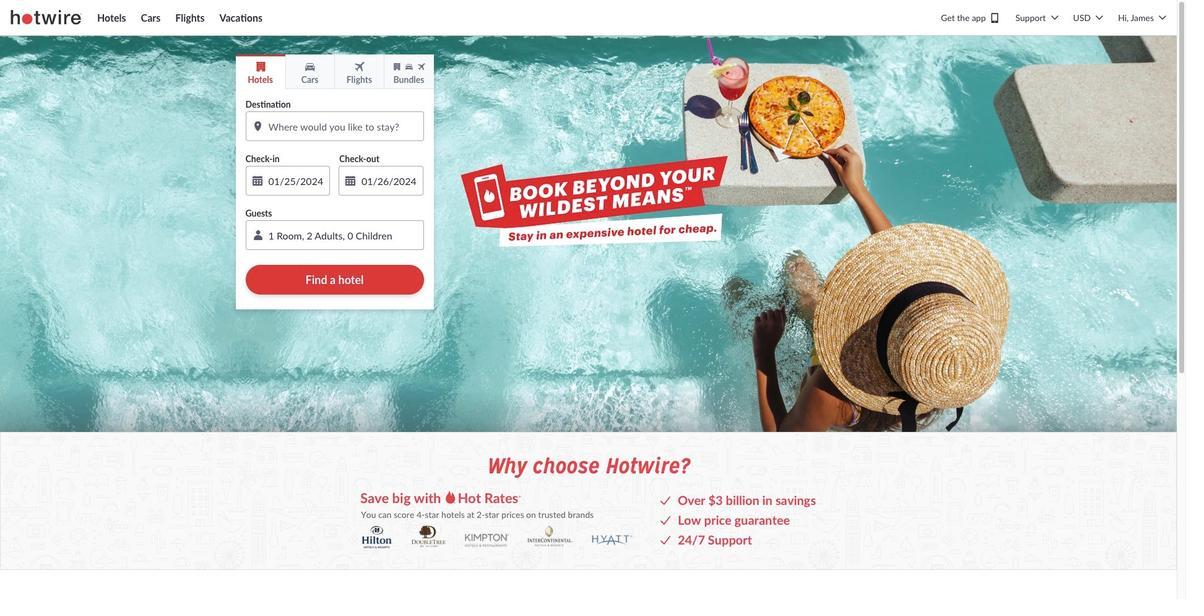Task type: locate. For each thing, give the bounding box(es) containing it.
Where would you like to stay? text field
[[246, 112, 424, 141]]

Check in date expanded. Choose a date from the table below. Tab into the table and use the arrow keys for navigation. text field
[[246, 166, 330, 196]]

application
[[246, 221, 424, 250]]

None text field
[[339, 166, 423, 196]]



